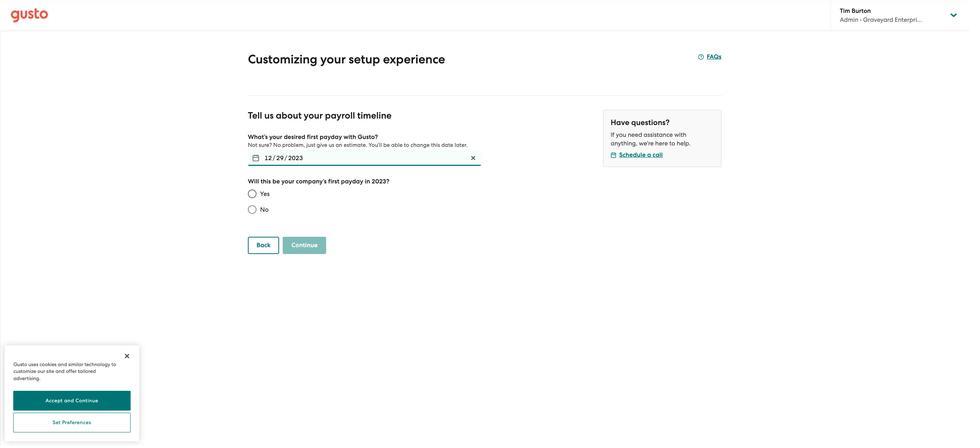 Task type: vqa. For each thing, say whether or not it's contained in the screenshot.
Taxes & compliance dropdown button
no



Task type: locate. For each thing, give the bounding box(es) containing it.
this left date
[[431, 142, 440, 149]]

0 horizontal spatial /
[[273, 155, 276, 162]]

change
[[411, 142, 430, 149]]

your
[[320, 52, 346, 67], [304, 110, 323, 121], [269, 134, 282, 141], [282, 178, 295, 186]]

1 vertical spatial us
[[329, 142, 334, 149]]

and up offer
[[58, 362, 67, 368]]

first up just
[[307, 134, 318, 141]]

no right sure?
[[273, 142, 281, 149]]

home image
[[11, 8, 48, 22]]

1 horizontal spatial this
[[431, 142, 440, 149]]

this inside what's your desired first payday with gusto? not sure? no problem, just give us an estimate. you'll be able to change this date later.
[[431, 142, 440, 149]]

with up estimate. at the top left
[[344, 134, 356, 141]]

assistance
[[644, 131, 673, 139]]

us
[[264, 110, 274, 121], [329, 142, 334, 149]]

have
[[611, 118, 630, 127]]

to
[[670, 140, 675, 147], [404, 142, 409, 149], [111, 362, 116, 368]]

technology
[[85, 362, 110, 368]]

1 horizontal spatial /
[[285, 155, 287, 162]]

you'll
[[369, 142, 382, 149]]

schedule a call
[[619, 151, 663, 159]]

your left the company's
[[282, 178, 295, 186]]

0 horizontal spatial first
[[307, 134, 318, 141]]

Yes radio
[[244, 186, 260, 202]]

preferences
[[62, 420, 91, 426]]

us inside what's your desired first payday with gusto? not sure? no problem, just give us an estimate. you'll be able to change this date later.
[[329, 142, 334, 149]]

0 vertical spatial first
[[307, 134, 318, 141]]

need
[[628, 131, 642, 139]]

be left able
[[383, 142, 390, 149]]

cookies
[[40, 362, 57, 368]]

payday
[[320, 134, 342, 141], [341, 178, 363, 186]]

2 horizontal spatial to
[[670, 140, 675, 147]]

admin
[[840, 16, 859, 23]]

1 horizontal spatial first
[[328, 178, 340, 186]]

problem,
[[282, 142, 305, 149]]

to right here
[[670, 140, 675, 147]]

0 vertical spatial this
[[431, 142, 440, 149]]

your inside what's your desired first payday with gusto? not sure? no problem, just give us an estimate. you'll be able to change this date later.
[[269, 134, 282, 141]]

back
[[257, 242, 271, 249]]

1 horizontal spatial no
[[273, 142, 281, 149]]

just
[[307, 142, 315, 149]]

in
[[365, 178, 370, 186]]

1 / from the left
[[273, 155, 276, 162]]

Year (yyyy) field
[[287, 153, 304, 164]]

have questions?
[[611, 118, 670, 127]]

will
[[248, 178, 259, 186]]

later.
[[455, 142, 468, 149]]

first right the company's
[[328, 178, 340, 186]]

no down yes
[[260, 206, 269, 214]]

set
[[53, 420, 61, 426]]

similar
[[68, 362, 83, 368]]

/ down problem,
[[285, 155, 287, 162]]

tim burton admin • graveyard enterprises
[[840, 7, 926, 23]]

0 vertical spatial no
[[273, 142, 281, 149]]

be inside what's your desired first payday with gusto? not sure? no problem, just give us an estimate. you'll be able to change this date later.
[[383, 142, 390, 149]]

1 vertical spatial this
[[261, 178, 271, 186]]

gusto
[[13, 362, 27, 368]]

and inside button
[[64, 399, 74, 404]]

this right will
[[261, 178, 271, 186]]

gusto uses cookies and similar technology to customize our site and offer tailored advertising.
[[13, 362, 116, 382]]

to right able
[[404, 142, 409, 149]]

0 horizontal spatial no
[[260, 206, 269, 214]]

1 horizontal spatial us
[[329, 142, 334, 149]]

no
[[273, 142, 281, 149], [260, 206, 269, 214]]

accept
[[46, 399, 63, 404]]

be
[[383, 142, 390, 149], [273, 178, 280, 186]]

and
[[58, 362, 67, 368], [55, 369, 65, 375], [64, 399, 74, 404]]

first
[[307, 134, 318, 141], [328, 178, 340, 186]]

0 vertical spatial us
[[264, 110, 274, 121]]

customizing your setup experience
[[248, 52, 445, 67]]

company's
[[296, 178, 327, 186]]

0 horizontal spatial with
[[344, 134, 356, 141]]

estimate.
[[344, 142, 367, 149]]

payday left in
[[341, 178, 363, 186]]

enterprises
[[895, 16, 926, 23]]

first inside what's your desired first payday with gusto? not sure? no problem, just give us an estimate. you'll be able to change this date later.
[[307, 134, 318, 141]]

this
[[431, 142, 440, 149], [261, 178, 271, 186]]

your left 'setup'
[[320, 52, 346, 67]]

burton
[[852, 7, 871, 15]]

anything,
[[611, 140, 638, 147]]

/
[[273, 155, 276, 162], [285, 155, 287, 162]]

0 horizontal spatial to
[[111, 362, 116, 368]]

continue
[[76, 399, 98, 404]]

faqs button
[[699, 53, 722, 61]]

your up sure?
[[269, 134, 282, 141]]

accept and continue
[[46, 399, 98, 404]]

to inside what's your desired first payday with gusto? not sure? no problem, just give us an estimate. you'll be able to change this date later.
[[404, 142, 409, 149]]

with
[[675, 131, 687, 139], [344, 134, 356, 141]]

0 vertical spatial payday
[[320, 134, 342, 141]]

gusto?
[[358, 134, 378, 141]]

will this be your company's first payday in 2023?
[[248, 178, 390, 186]]

2 / from the left
[[285, 155, 287, 162]]

questions?
[[632, 118, 670, 127]]

and right 'site'
[[55, 369, 65, 375]]

payroll
[[325, 110, 355, 121]]

to inside gusto uses cookies and similar technology to customize our site and offer tailored advertising.
[[111, 362, 116, 368]]

be right will
[[273, 178, 280, 186]]

to right technology
[[111, 362, 116, 368]]

/ left year (yyyy) field
[[273, 155, 276, 162]]

1 horizontal spatial with
[[675, 131, 687, 139]]

0 vertical spatial be
[[383, 142, 390, 149]]

experience
[[383, 52, 445, 67]]

1 horizontal spatial be
[[383, 142, 390, 149]]

1 vertical spatial be
[[273, 178, 280, 186]]

2 vertical spatial and
[[64, 399, 74, 404]]

with up "help."
[[675, 131, 687, 139]]

we're
[[639, 140, 654, 147]]

1 horizontal spatial to
[[404, 142, 409, 149]]

advertising.
[[13, 376, 40, 382]]

1 vertical spatial no
[[260, 206, 269, 214]]

0 horizontal spatial be
[[273, 178, 280, 186]]

accept and continue button
[[13, 392, 131, 411]]

us right "tell"
[[264, 110, 274, 121]]

here
[[656, 140, 668, 147]]

us left an
[[329, 142, 334, 149]]

a
[[647, 151, 651, 159]]

and right accept
[[64, 399, 74, 404]]

No radio
[[244, 202, 260, 218]]

payday up an
[[320, 134, 342, 141]]

if
[[611, 131, 615, 139]]



Task type: describe. For each thing, give the bounding box(es) containing it.
help.
[[677, 140, 691, 147]]

able
[[391, 142, 403, 149]]

schedule
[[619, 151, 646, 159]]

customizing
[[248, 52, 318, 67]]

if you need assistance with anything, we're here to help.
[[611, 131, 691, 147]]

with inside if you need assistance with anything, we're here to help.
[[675, 131, 687, 139]]

site
[[46, 369, 54, 375]]

Day (dd) field
[[276, 153, 285, 164]]

tell us about your payroll timeline
[[248, 110, 392, 121]]

payday inside what's your desired first payday with gusto? not sure? no problem, just give us an estimate. you'll be able to change this date later.
[[320, 134, 342, 141]]

desired
[[284, 134, 306, 141]]

schedule a call button
[[611, 151, 663, 160]]

date
[[442, 142, 453, 149]]

tell
[[248, 110, 262, 121]]

an
[[336, 142, 342, 149]]

back button
[[248, 237, 279, 254]]

offer
[[66, 369, 77, 375]]

graveyard
[[863, 16, 894, 23]]

0 vertical spatial and
[[58, 362, 67, 368]]

our
[[37, 369, 45, 375]]

uses
[[28, 362, 38, 368]]

set preferences button
[[13, 413, 131, 433]]

customize
[[13, 369, 36, 375]]

not
[[248, 142, 257, 149]]

no inside what's your desired first payday with gusto? not sure? no problem, just give us an estimate. you'll be able to change this date later.
[[273, 142, 281, 149]]

•
[[860, 16, 862, 23]]

0 horizontal spatial this
[[261, 178, 271, 186]]

to inside if you need assistance with anything, we're here to help.
[[670, 140, 675, 147]]

Month (mm) field
[[264, 153, 273, 164]]

your right about
[[304, 110, 323, 121]]

faqs
[[707, 53, 722, 61]]

call
[[653, 151, 663, 159]]

you
[[616, 131, 626, 139]]

yes
[[260, 191, 270, 198]]

0 horizontal spatial us
[[264, 110, 274, 121]]

give
[[317, 142, 327, 149]]

timeline
[[357, 110, 392, 121]]

setup
[[349, 52, 380, 67]]

what's your desired first payday with gusto? not sure? no problem, just give us an estimate. you'll be able to change this date later.
[[248, 134, 468, 149]]

what's
[[248, 134, 268, 141]]

about
[[276, 110, 302, 121]]

tailored
[[78, 369, 96, 375]]

2023?
[[372, 178, 390, 186]]

with inside what's your desired first payday with gusto? not sure? no problem, just give us an estimate. you'll be able to change this date later.
[[344, 134, 356, 141]]

sure?
[[259, 142, 272, 149]]

tim
[[840, 7, 851, 15]]

1 vertical spatial payday
[[341, 178, 363, 186]]

set preferences
[[53, 420, 91, 426]]

1 vertical spatial and
[[55, 369, 65, 375]]

1 vertical spatial first
[[328, 178, 340, 186]]



